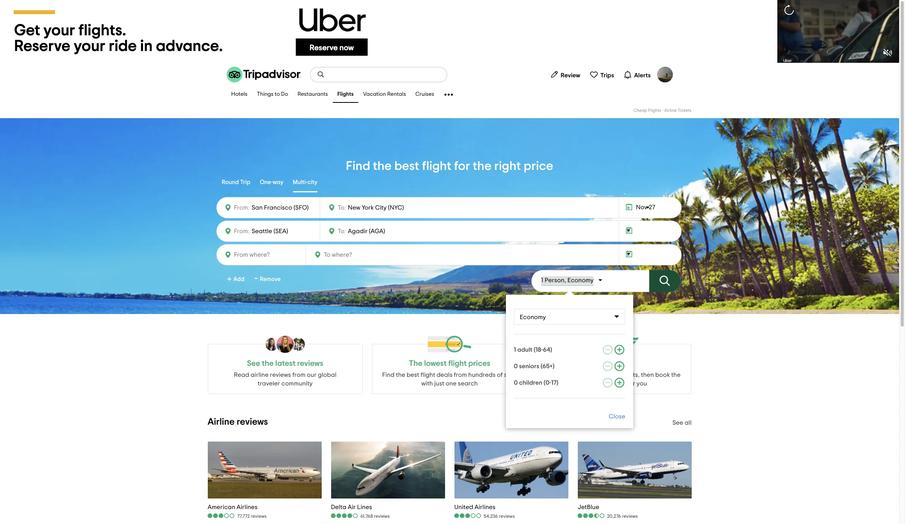 Task type: vqa. For each thing, say whether or not it's contained in the screenshot.
leftmost row group
no



Task type: locate. For each thing, give the bounding box(es) containing it.
rentals
[[387, 92, 406, 97]]

from: for topmost from where? text field
[[234, 228, 250, 235]]

0 horizontal spatial airline
[[208, 418, 235, 427]]

search image
[[317, 71, 325, 79]]

one-
[[260, 179, 273, 185]]

0 horizontal spatial 3 of 5 bubbles image
[[208, 514, 235, 519]]

0 horizontal spatial to
[[275, 92, 280, 97]]

1 from: from the top
[[234, 205, 250, 211]]

2 airlines from the left
[[475, 504, 496, 511]]

airline reviews link
[[208, 418, 268, 427]]

delta air lines link
[[331, 503, 390, 511]]

1 person , economy
[[541, 277, 594, 284]]

1 vertical spatial to
[[586, 372, 592, 378]]

economy
[[567, 277, 594, 284], [520, 314, 546, 321]]

1 vertical spatial from:
[[234, 228, 250, 235]]

0 vertical spatial right
[[494, 160, 521, 172]]

1 horizontal spatial flyscore
[[599, 360, 629, 368]]

economy right ,
[[567, 277, 594, 284]]

see up airline
[[247, 360, 260, 368]]

find
[[346, 160, 370, 172], [382, 372, 395, 378]]

0 vertical spatial 1
[[541, 277, 543, 284]]

0 children (0-17)
[[514, 380, 558, 386]]

0 vertical spatial from:
[[234, 205, 250, 211]]

1 left adult
[[514, 347, 516, 353]]

one-way link
[[260, 174, 283, 192]]

0 vertical spatial flight
[[422, 160, 451, 172]]

the for find the best flight for the right price
[[373, 160, 392, 172]]

from inside read airline reviews from our global traveler community
[[292, 372, 305, 378]]

3 of 5 bubbles image down american
[[208, 514, 235, 519]]

1 horizontal spatial flights
[[648, 108, 661, 113]]

0 horizontal spatial flyscore
[[559, 372, 584, 378]]

1 0 from the top
[[514, 363, 518, 370]]

0 vertical spatial -
[[662, 108, 663, 113]]

best for deals
[[407, 372, 419, 378]]

0 horizontal spatial from
[[292, 372, 305, 378]]

1 vertical spatial to where? text field
[[346, 226, 418, 236]]

,
[[564, 277, 566, 284]]

delta
[[331, 504, 346, 511]]

1 from from the left
[[292, 372, 305, 378]]

from up the one search
[[454, 372, 467, 378]]

0 vertical spatial see
[[247, 360, 260, 368]]

the for find the best flight deals from hundreds of sites with just one search
[[396, 372, 405, 378]]

one search
[[446, 381, 478, 387]]

traveler community
[[258, 381, 313, 387]]

1 vertical spatial right
[[612, 381, 626, 387]]

1 horizontal spatial see
[[672, 420, 683, 426]]

1 vertical spatial -
[[254, 273, 258, 285]]

0 horizontal spatial 1
[[514, 347, 516, 353]]

lowest
[[424, 360, 447, 368]]

right left price
[[494, 160, 521, 172]]

airlines up 77,772
[[237, 504, 258, 511]]

1 vertical spatial to:
[[338, 228, 346, 235]]

reviews
[[297, 360, 323, 368], [270, 372, 291, 378], [237, 418, 268, 427], [374, 514, 390, 519], [251, 514, 267, 519], [499, 514, 515, 519], [622, 514, 638, 519]]

from
[[292, 372, 305, 378], [454, 372, 467, 378]]

best inside find the best flight deals from hundreds of sites with just one search
[[407, 372, 419, 378]]

61,768
[[360, 514, 373, 519]]

airlines up 54,236 reviews link
[[475, 504, 496, 511]]

- remove
[[254, 273, 281, 285]]

1 vertical spatial airline
[[208, 418, 235, 427]]

0
[[514, 363, 518, 370], [514, 380, 518, 386]]

1 vertical spatial 0
[[514, 380, 518, 386]]

0 vertical spatial airline
[[664, 108, 677, 113]]

american airlines
[[208, 504, 258, 511]]

None search field
[[311, 68, 446, 82]]

1 horizontal spatial -
[[662, 108, 663, 113]]

- left tickets at the top right of page
[[662, 108, 663, 113]]

profile picture image
[[657, 67, 673, 82]]

hotels link
[[226, 86, 252, 103]]

american airlines link
[[208, 503, 267, 511]]

airlines for american airlines
[[237, 504, 258, 511]]

0 vertical spatial to where? text field
[[346, 203, 418, 213]]

0 vertical spatial flights
[[337, 92, 354, 97]]

from:
[[234, 205, 250, 211], [234, 228, 250, 235]]

from left our
[[292, 372, 305, 378]]

to up one
[[586, 372, 592, 378]]

from where? text field down from where? text box
[[250, 226, 315, 237]]

the inside find the best flight deals from hundreds of sites with just one search
[[396, 372, 405, 378]]

1 3 of 5 bubbles image from the left
[[208, 514, 235, 519]]

hundreds
[[468, 372, 496, 378]]

77,772
[[237, 514, 250, 519]]

is
[[607, 381, 611, 387]]

1 horizontal spatial right
[[612, 381, 626, 387]]

2 0 from the top
[[514, 380, 518, 386]]

0 vertical spatial from where? text field
[[250, 226, 315, 237]]

0 vertical spatial best
[[394, 160, 419, 172]]

1 horizontal spatial airline
[[664, 108, 677, 113]]

the
[[373, 160, 392, 172], [473, 160, 492, 172], [262, 360, 274, 368], [396, 372, 405, 378], [671, 372, 681, 378]]

to inside use flyscore to compare flights, then book the one that is right for you
[[586, 372, 592, 378]]

3.5 of 5 bubbles image
[[578, 514, 605, 519]]

flight left for
[[422, 160, 451, 172]]

things to do link
[[252, 86, 293, 103]]

1 horizontal spatial 3 of 5 bubbles image
[[454, 514, 482, 519]]

1 vertical spatial 1
[[514, 347, 516, 353]]

From where? text field
[[250, 226, 315, 237], [232, 249, 301, 260]]

right
[[494, 160, 521, 172], [612, 381, 626, 387]]

jetblue
[[578, 504, 599, 511]]

1 vertical spatial from where? text field
[[232, 249, 301, 260]]

see
[[247, 360, 260, 368], [672, 420, 683, 426]]

see left all
[[672, 420, 683, 426]]

17)
[[551, 380, 558, 386]]

to left do
[[275, 92, 280, 97]]

right right is
[[612, 381, 626, 387]]

1 for 1 adult (18-64)
[[514, 347, 516, 353]]

adult
[[517, 347, 532, 353]]

2 from from the left
[[454, 372, 467, 378]]

0 horizontal spatial airlines
[[237, 504, 258, 511]]

1 horizontal spatial to
[[586, 372, 592, 378]]

find inside find the best flight deals from hundreds of sites with just one search
[[382, 372, 395, 378]]

flyscore
[[599, 360, 629, 368], [559, 372, 584, 378]]

flights,
[[621, 372, 640, 378]]

0 horizontal spatial see
[[247, 360, 260, 368]]

cruises link
[[411, 86, 439, 103]]

1 vertical spatial see
[[672, 420, 683, 426]]

flight inside find the best flight deals from hundreds of sites with just one search
[[421, 372, 435, 378]]

to:
[[338, 205, 346, 211], [338, 228, 346, 235]]

2 3 of 5 bubbles image from the left
[[454, 514, 482, 519]]

1 vertical spatial economy
[[520, 314, 546, 321]]

flyscore up one
[[559, 372, 584, 378]]

alerts
[[634, 72, 651, 78]]

all
[[685, 420, 692, 426]]

From where? text field
[[250, 202, 315, 213]]

best for for
[[394, 160, 419, 172]]

0 horizontal spatial -
[[254, 273, 258, 285]]

1 vertical spatial flyscore
[[559, 372, 584, 378]]

best
[[394, 160, 419, 172], [407, 372, 419, 378]]

review link
[[547, 67, 583, 82]]

flights left vacation
[[337, 92, 354, 97]]

cheap flights - airline tickets
[[634, 108, 692, 113]]

2 from: from the top
[[234, 228, 250, 235]]

flyscore inside use flyscore to compare flights, then book the one that is right for you
[[559, 372, 584, 378]]

reviews for airline reviews
[[237, 418, 268, 427]]

airlines for united airlines
[[475, 504, 496, 511]]

flight
[[422, 160, 451, 172], [421, 372, 435, 378]]

children
[[519, 380, 542, 386]]

1 vertical spatial best
[[407, 372, 419, 378]]

3 of 5 bubbles image inside 77,772 reviews link
[[208, 514, 235, 519]]

0 vertical spatial to:
[[338, 205, 346, 211]]

flight up the with at left bottom
[[421, 372, 435, 378]]

0 horizontal spatial find
[[346, 160, 370, 172]]

find the best flight deals from hundreds of sites with just one search
[[382, 372, 517, 387]]

from: for from where? text box
[[234, 205, 250, 211]]

0 down sites
[[514, 380, 518, 386]]

1 vertical spatial find
[[382, 372, 395, 378]]

2 to: from the top
[[338, 228, 346, 235]]

4 of 5 bubbles image
[[331, 514, 358, 519]]

sites
[[504, 372, 517, 378]]

economy up 1 adult (18-64)
[[520, 314, 546, 321]]

3 of 5 bubbles image for american
[[208, 514, 235, 519]]

3 of 5 bubbles image
[[208, 514, 235, 519], [454, 514, 482, 519]]

-
[[662, 108, 663, 113], [254, 273, 258, 285]]

To where? text field
[[346, 203, 418, 213], [346, 226, 418, 236], [322, 250, 390, 260]]

airline
[[664, 108, 677, 113], [208, 418, 235, 427]]

0 vertical spatial 0
[[514, 363, 518, 370]]

1 vertical spatial flight
[[421, 372, 435, 378]]

flights
[[337, 92, 354, 97], [648, 108, 661, 113]]

round
[[222, 179, 239, 185]]

1
[[541, 277, 543, 284], [514, 347, 516, 353]]

1 airlines from the left
[[237, 504, 258, 511]]

united
[[454, 504, 473, 511]]

0 vertical spatial flyscore
[[599, 360, 629, 368]]

1 horizontal spatial airlines
[[475, 504, 496, 511]]

0 horizontal spatial right
[[494, 160, 521, 172]]

flyscore up 'compare'
[[599, 360, 629, 368]]

flights right the cheap
[[648, 108, 661, 113]]

1 horizontal spatial 1
[[541, 277, 543, 284]]

from inside find the best flight deals from hundreds of sites with just one search
[[454, 372, 467, 378]]

0 vertical spatial economy
[[567, 277, 594, 284]]

tripadvisor image
[[226, 67, 300, 82]]

airline
[[251, 372, 269, 378]]

0 vertical spatial to
[[275, 92, 280, 97]]

1 horizontal spatial find
[[382, 372, 395, 378]]

the inside use flyscore to compare flights, then book the one that is right for you
[[671, 372, 681, 378]]

to
[[275, 92, 280, 97], [586, 372, 592, 378]]

1 horizontal spatial from
[[454, 372, 467, 378]]

3 of 5 bubbles image down united
[[454, 514, 482, 519]]

the lowest flight prices
[[409, 360, 490, 368]]

reviews for 61,768 reviews
[[374, 514, 390, 519]]

- left remove
[[254, 273, 258, 285]]

multi-
[[293, 179, 308, 185]]

1 left person
[[541, 277, 543, 284]]

0 vertical spatial find
[[346, 160, 370, 172]]

from where? text field up - remove
[[232, 249, 301, 260]]

cruises
[[415, 92, 434, 97]]

0 up sites
[[514, 363, 518, 370]]

reviews for 54,236 reviews
[[499, 514, 515, 519]]

3 of 5 bubbles image inside 54,236 reviews link
[[454, 514, 482, 519]]

0 horizontal spatial flights
[[337, 92, 354, 97]]

1 horizontal spatial economy
[[567, 277, 594, 284]]



Task type: describe. For each thing, give the bounding box(es) containing it.
round trip
[[222, 179, 250, 185]]

the for see the latest reviews
[[262, 360, 274, 368]]

2 vertical spatial to where? text field
[[322, 250, 390, 260]]

(0-
[[544, 380, 551, 386]]

price
[[524, 160, 553, 172]]

27
[[649, 204, 655, 211]]

person
[[545, 277, 564, 284]]

+ add
[[227, 275, 244, 285]]

(18-
[[534, 347, 543, 353]]

64)
[[543, 347, 552, 353]]

of
[[497, 372, 503, 378]]

united airlines
[[454, 504, 496, 511]]

1 for 1 person , economy
[[541, 277, 543, 284]]

1 vertical spatial flights
[[648, 108, 661, 113]]

do
[[281, 92, 288, 97]]

20,276 reviews
[[607, 514, 638, 519]]

vacation
[[363, 92, 386, 97]]

see all link
[[672, 420, 692, 426]]

see for see the latest reviews
[[247, 360, 260, 368]]

use flyscore to compare flights, then book the one that is right for you
[[547, 372, 681, 387]]

our
[[307, 372, 316, 378]]

reviews for 77,772 reviews
[[251, 514, 267, 519]]

20,276
[[607, 514, 621, 519]]

trips
[[600, 72, 614, 78]]

trips link
[[587, 67, 617, 82]]

use
[[547, 372, 558, 378]]

alerts link
[[620, 67, 654, 82]]

find the best flight for the right price
[[346, 160, 553, 172]]

for you
[[627, 381, 647, 387]]

review
[[561, 72, 580, 78]]

77,772 reviews link
[[208, 513, 267, 520]]

trip
[[240, 179, 250, 185]]

vacation rentals link
[[358, 86, 411, 103]]

3 of 5 bubbles image for united
[[454, 514, 482, 519]]

things
[[257, 92, 273, 97]]

54,236
[[484, 514, 498, 519]]

global
[[318, 372, 336, 378]]

city
[[307, 179, 317, 185]]

to where? text field for topmost from where? text field
[[346, 226, 418, 236]]

flight for for
[[422, 160, 451, 172]]

54,236 reviews link
[[454, 513, 515, 520]]

airline reviews
[[208, 418, 268, 427]]

one
[[581, 381, 592, 387]]

just
[[434, 381, 444, 387]]

tickets
[[678, 108, 692, 113]]

advertisement region
[[0, 0, 899, 63]]

61,768 reviews
[[360, 514, 390, 519]]

deals
[[437, 372, 453, 378]]

vacation rentals
[[363, 92, 406, 97]]

1 adult (18-64)
[[514, 347, 552, 353]]

0 horizontal spatial economy
[[520, 314, 546, 321]]

cheap
[[634, 108, 647, 113]]

77,772 reviews
[[237, 514, 267, 519]]

nov 27
[[636, 204, 655, 211]]

see the latest reviews
[[247, 360, 323, 368]]

add
[[233, 277, 244, 282]]

54,236 reviews
[[484, 514, 515, 519]]

find for find the best flight deals from hundreds of sites with just one search
[[382, 372, 395, 378]]

reviews inside read airline reviews from our global traveler community
[[270, 372, 291, 378]]

hotels
[[231, 92, 247, 97]]

+
[[227, 275, 232, 285]]

air
[[348, 504, 356, 511]]

flights link
[[333, 86, 358, 103]]

flight prices
[[448, 360, 490, 368]]

round trip link
[[222, 174, 250, 192]]

multi-city
[[293, 179, 317, 185]]

that
[[593, 381, 605, 387]]

close
[[609, 414, 625, 420]]

0 seniors (65+)
[[514, 363, 555, 370]]

to where? text field for from where? text box
[[346, 203, 418, 213]]

0 for 0 seniors (65+)
[[514, 363, 518, 370]]

flight for deals
[[421, 372, 435, 378]]

reviews for 20,276 reviews
[[622, 514, 638, 519]]

jetblue link
[[578, 503, 638, 511]]

61,768 reviews link
[[331, 513, 390, 520]]

one-way
[[260, 179, 283, 185]]

things to do
[[257, 92, 288, 97]]

right inside use flyscore to compare flights, then book the one that is right for you
[[612, 381, 626, 387]]

20,276 reviews link
[[578, 513, 638, 520]]

book
[[655, 372, 670, 378]]

restaurants
[[298, 92, 328, 97]]

then
[[641, 372, 654, 378]]

0 for 0 children (0-17)
[[514, 380, 518, 386]]

delta air lines
[[331, 504, 372, 511]]

compare
[[593, 372, 619, 378]]

flights inside "link"
[[337, 92, 354, 97]]

seniors
[[519, 363, 539, 370]]

find for find the best flight for the right price
[[346, 160, 370, 172]]

see for see all
[[672, 420, 683, 426]]

nov
[[636, 204, 647, 211]]

remove
[[260, 277, 281, 282]]

way
[[273, 179, 283, 185]]

1 to: from the top
[[338, 205, 346, 211]]

read
[[234, 372, 249, 378]]

restaurants link
[[293, 86, 333, 103]]

united airlines link
[[454, 503, 515, 511]]



